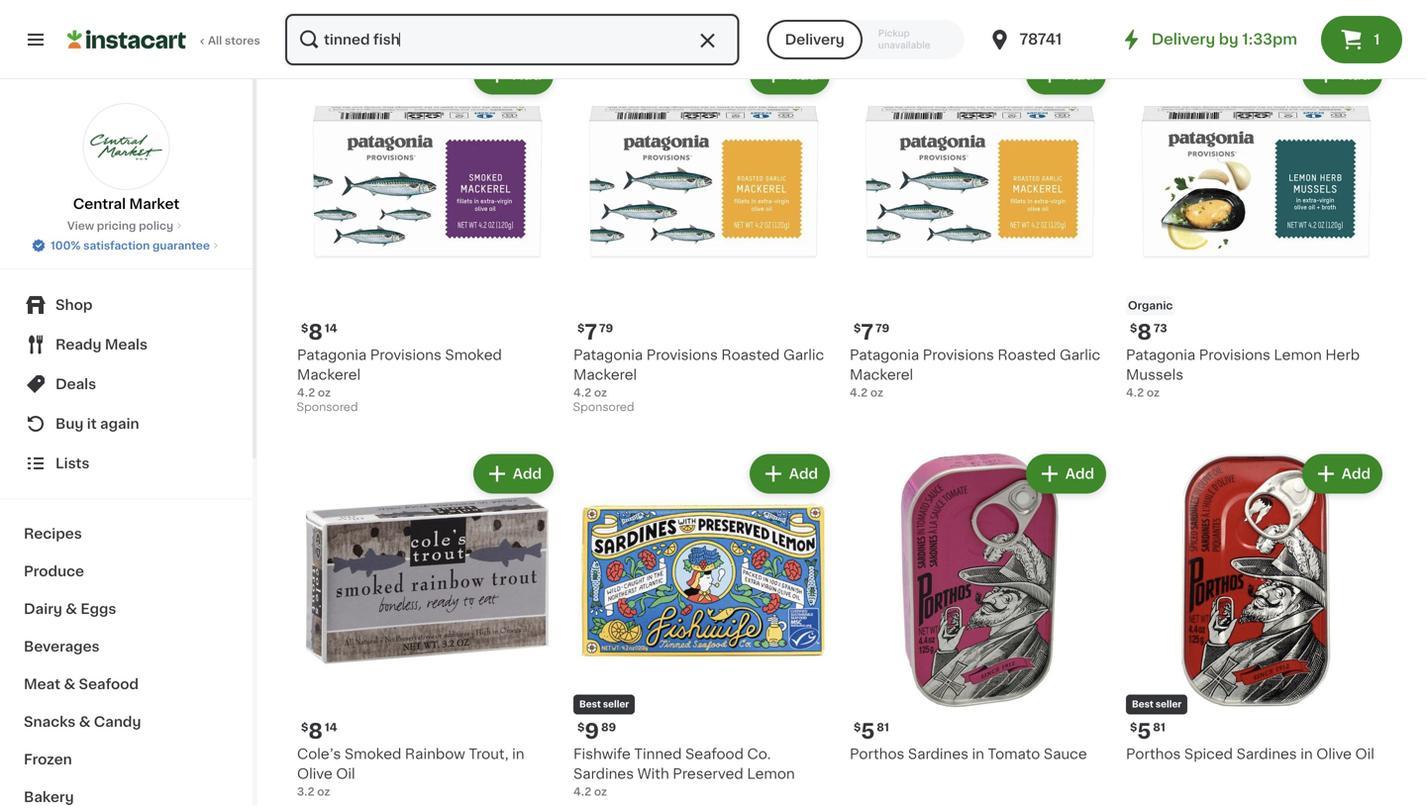 Task type: describe. For each thing, give the bounding box(es) containing it.
patagonia provisions smoked mackerel 4.2 oz
[[297, 348, 502, 398]]

fishwife tinned seafood co. sardines with preserved lemon 4.2 oz
[[573, 747, 795, 797]]

best seller for 5
[[1132, 700, 1182, 709]]

porthos spiced sardines in olive oil
[[1126, 747, 1374, 761]]

dairy & eggs link
[[12, 590, 241, 628]]

snacks & candy
[[24, 715, 141, 729]]

oz inside "fishwife tinned seafood co. sardines with preserved lemon 4.2 oz"
[[594, 786, 607, 797]]

2 patagonia from the left
[[573, 348, 643, 362]]

herb
[[1325, 348, 1360, 362]]

view pricing policy
[[67, 220, 173, 231]]

with
[[637, 767, 669, 781]]

1 button
[[1321, 16, 1402, 63]]

frozen link
[[12, 741, 241, 778]]

pricing
[[97, 220, 136, 231]]

ready
[[55, 338, 101, 352]]

provisions inside patagonia provisions smoked mackerel 4.2 oz
[[370, 348, 441, 362]]

8 left 73
[[1137, 322, 1152, 343]]

8 for 7
[[308, 322, 323, 343]]

seafood for tinned
[[685, 747, 744, 761]]

81 for sardines
[[877, 722, 889, 733]]

co.
[[747, 747, 771, 761]]

$ 8 14 for 7
[[301, 322, 337, 343]]

2 79 from the left
[[875, 323, 889, 334]]

delivery for delivery by 1:33pm
[[1151, 32, 1215, 47]]

add button for patagonia provisions lemon herb mussels
[[1304, 57, 1380, 93]]

73
[[1154, 323, 1167, 334]]

best for 9
[[579, 700, 601, 709]]

produce link
[[12, 553, 241, 590]]

delivery by 1:33pm
[[1151, 32, 1297, 47]]

add button for porthos spiced sardines in olive oil
[[1304, 456, 1380, 492]]

78741 button
[[988, 12, 1107, 67]]

oz inside cole's smoked rainbow trout, in olive oil 3.2 oz
[[317, 786, 330, 797]]

porthos sardines in tomato sauce
[[850, 747, 1087, 761]]

add button for porthos sardines in tomato sauce
[[1028, 456, 1104, 492]]

recipes
[[24, 527, 82, 541]]

4.2 inside patagonia provisions smoked mackerel 4.2 oz
[[297, 387, 315, 398]]

deals link
[[12, 364, 241, 404]]

smoked inside cole's smoked rainbow trout, in olive oil 3.2 oz
[[344, 747, 401, 761]]

89
[[601, 722, 616, 733]]

2 7 from the left
[[861, 322, 873, 343]]

dairy
[[24, 602, 62, 616]]

it
[[87, 417, 97, 431]]

oil inside cole's smoked rainbow trout, in olive oil 3.2 oz
[[336, 767, 355, 781]]

add for porthos sardines in tomato sauce
[[1065, 467, 1094, 481]]

sauce
[[1044, 747, 1087, 761]]

& for snacks
[[79, 715, 90, 729]]

1:33pm
[[1242, 32, 1297, 47]]

again
[[100, 417, 139, 431]]

rainbow
[[405, 747, 465, 761]]

2 provisions from the left
[[646, 348, 718, 362]]

view
[[67, 220, 94, 231]]

service type group
[[767, 20, 964, 59]]

1 garlic from the left
[[783, 348, 824, 362]]

$ inside $ 8 73
[[1130, 323, 1137, 334]]

bakery
[[24, 790, 74, 804]]

$ 9 89
[[577, 721, 616, 742]]

0 vertical spatial olive
[[1316, 747, 1352, 761]]

deals
[[55, 377, 96, 391]]

sardines inside "fishwife tinned seafood co. sardines with preserved lemon 4.2 oz"
[[573, 767, 634, 781]]

3 in from the left
[[1300, 747, 1313, 761]]

cole's smoked rainbow trout, in olive oil 3.2 oz
[[297, 747, 524, 797]]

patagonia inside patagonia provisions lemon herb mussels 4.2 oz
[[1126, 348, 1195, 362]]

81 for spiced
[[1153, 722, 1165, 733]]

sponsored badge image for 7
[[573, 402, 633, 414]]

add for fishwife tinned seafood co. sardines with preserved lemon
[[789, 467, 818, 481]]

view pricing policy link
[[67, 218, 185, 234]]

beverages
[[24, 640, 100, 654]]

recipes link
[[12, 515, 241, 553]]

meals
[[105, 338, 148, 352]]

organic
[[1128, 300, 1173, 311]]

100%
[[51, 240, 81, 251]]

produce
[[24, 564, 84, 578]]

lemon inside patagonia provisions lemon herb mussels 4.2 oz
[[1274, 348, 1322, 362]]

3.2
[[297, 786, 315, 797]]

all stores link
[[67, 12, 261, 67]]

2 horizontal spatial sardines
[[1236, 747, 1297, 761]]

add button for fishwife tinned seafood co. sardines with preserved lemon
[[751, 456, 828, 492]]

central market logo image
[[83, 103, 170, 190]]

buy
[[55, 417, 84, 431]]

candy
[[94, 715, 141, 729]]

shop link
[[12, 285, 241, 325]]

market
[[129, 197, 180, 211]]

beverages link
[[12, 628, 241, 665]]

9
[[585, 721, 599, 742]]

2 roasted from the left
[[998, 348, 1056, 362]]

1 79 from the left
[[599, 323, 613, 334]]

mackerel inside patagonia provisions smoked mackerel 4.2 oz
[[297, 368, 361, 382]]

snacks
[[24, 715, 76, 729]]

add button for cole's smoked rainbow trout, in olive oil
[[475, 456, 552, 492]]

2 in from the left
[[972, 747, 984, 761]]

stores
[[225, 35, 260, 46]]

tomato
[[988, 747, 1040, 761]]

100% satisfaction guarantee button
[[31, 234, 222, 254]]

8 for 9
[[308, 721, 323, 742]]

patagonia provisions lemon herb mussels 4.2 oz
[[1126, 348, 1360, 398]]

lemon inside "fishwife tinned seafood co. sardines with preserved lemon 4.2 oz"
[[747, 767, 795, 781]]

cole's
[[297, 747, 341, 761]]

fishwife
[[573, 747, 631, 761]]

buy it again link
[[12, 404, 241, 444]]

snacks & candy link
[[12, 703, 241, 741]]

14 for 9
[[325, 722, 337, 733]]

delivery by 1:33pm link
[[1120, 28, 1297, 51]]

2 mackerel from the left
[[573, 368, 637, 382]]

instacart logo image
[[67, 28, 186, 51]]

by
[[1219, 32, 1239, 47]]

in inside cole's smoked rainbow trout, in olive oil 3.2 oz
[[512, 747, 524, 761]]

frozen
[[24, 753, 72, 766]]

olive inside cole's smoked rainbow trout, in olive oil 3.2 oz
[[297, 767, 333, 781]]

1 patagonia provisions roasted garlic mackerel 4.2 oz from the left
[[573, 348, 824, 398]]

5 for porthos spiced sardines in olive oil
[[1137, 721, 1151, 742]]

seller for 5
[[1156, 700, 1182, 709]]



Task type: vqa. For each thing, say whether or not it's contained in the screenshot.
The Kirkland
no



Task type: locate. For each thing, give the bounding box(es) containing it.
81
[[877, 722, 889, 733], [1153, 722, 1165, 733]]

best seller for 9
[[579, 700, 629, 709]]

1 vertical spatial &
[[64, 677, 75, 691]]

lists
[[55, 457, 90, 470]]

seafood inside "fishwife tinned seafood co. sardines with preserved lemon 4.2 oz"
[[685, 747, 744, 761]]

3 mackerel from the left
[[850, 368, 913, 382]]

14 up patagonia provisions smoked mackerel 4.2 oz
[[325, 323, 337, 334]]

olive
[[1316, 747, 1352, 761], [297, 767, 333, 781]]

1 horizontal spatial best seller
[[1132, 700, 1182, 709]]

oz
[[318, 387, 331, 398], [594, 387, 607, 398], [870, 387, 883, 398], [1147, 387, 1160, 398], [317, 786, 330, 797], [594, 786, 607, 797]]

14 up cole's
[[325, 722, 337, 733]]

0 vertical spatial lemon
[[1274, 348, 1322, 362]]

& inside 'link'
[[66, 602, 77, 616]]

0 horizontal spatial porthos
[[850, 747, 904, 761]]

1 7 from the left
[[585, 322, 597, 343]]

None search field
[[283, 12, 741, 67]]

& inside "link"
[[79, 715, 90, 729]]

0 horizontal spatial seafood
[[79, 677, 139, 691]]

sponsored badge image
[[297, 402, 357, 414], [573, 402, 633, 414]]

0 horizontal spatial mackerel
[[297, 368, 361, 382]]

porthos for porthos sardines in tomato sauce
[[850, 747, 904, 761]]

oz inside patagonia provisions smoked mackerel 4.2 oz
[[318, 387, 331, 398]]

3 patagonia from the left
[[850, 348, 919, 362]]

oil
[[1355, 747, 1374, 761], [336, 767, 355, 781]]

0 vertical spatial smoked
[[445, 348, 502, 362]]

spiced
[[1184, 747, 1233, 761]]

add for patagonia provisions roasted garlic mackerel
[[1065, 68, 1094, 82]]

seafood up preserved
[[685, 747, 744, 761]]

2 vertical spatial &
[[79, 715, 90, 729]]

4.2 inside "fishwife tinned seafood co. sardines with preserved lemon 4.2 oz"
[[573, 786, 591, 797]]

1 horizontal spatial sardines
[[908, 747, 969, 761]]

0 horizontal spatial best seller
[[579, 700, 629, 709]]

lemon left herb
[[1274, 348, 1322, 362]]

seafood for &
[[79, 677, 139, 691]]

0 horizontal spatial smoked
[[344, 747, 401, 761]]

0 horizontal spatial 79
[[599, 323, 613, 334]]

2 5 from the left
[[1137, 721, 1151, 742]]

seller
[[603, 700, 629, 709], [1156, 700, 1182, 709]]

0 horizontal spatial 7
[[585, 322, 597, 343]]

best for 5
[[1132, 700, 1154, 709]]

4 provisions from the left
[[1199, 348, 1270, 362]]

$ 8 14 up cole's
[[301, 721, 337, 742]]

bakery link
[[12, 778, 241, 805]]

1 horizontal spatial smoked
[[445, 348, 502, 362]]

tinned
[[634, 747, 682, 761]]

mussels
[[1126, 368, 1183, 382]]

$
[[301, 323, 308, 334], [577, 323, 585, 334], [854, 323, 861, 334], [1130, 323, 1137, 334], [301, 722, 308, 733], [577, 722, 585, 733], [854, 722, 861, 733], [1130, 722, 1137, 733]]

preserved
[[673, 767, 743, 781]]

& left candy
[[79, 715, 90, 729]]

provisions inside patagonia provisions lemon herb mussels 4.2 oz
[[1199, 348, 1270, 362]]

0 horizontal spatial best
[[579, 700, 601, 709]]

roasted
[[721, 348, 780, 362], [998, 348, 1056, 362]]

1 horizontal spatial 7
[[861, 322, 873, 343]]

add for cole's smoked rainbow trout, in olive oil
[[513, 467, 542, 481]]

patagonia
[[297, 348, 367, 362], [573, 348, 643, 362], [850, 348, 919, 362], [1126, 348, 1195, 362]]

in
[[512, 747, 524, 761], [972, 747, 984, 761], [1300, 747, 1313, 761]]

100% satisfaction guarantee
[[51, 240, 210, 251]]

policy
[[139, 220, 173, 231]]

in right trout, at the bottom left of page
[[512, 747, 524, 761]]

1 vertical spatial $ 8 14
[[301, 721, 337, 742]]

1 porthos from the left
[[850, 747, 904, 761]]

ready meals
[[55, 338, 148, 352]]

4 patagonia from the left
[[1126, 348, 1195, 362]]

lemon
[[1274, 348, 1322, 362], [747, 767, 795, 781]]

smoked inside patagonia provisions smoked mackerel 4.2 oz
[[445, 348, 502, 362]]

1 horizontal spatial oil
[[1355, 747, 1374, 761]]

1 vertical spatial seafood
[[685, 747, 744, 761]]

sponsored badge image for 8
[[297, 402, 357, 414]]

sardines right spiced
[[1236, 747, 1297, 761]]

2 seller from the left
[[1156, 700, 1182, 709]]

1 vertical spatial oil
[[336, 767, 355, 781]]

all
[[208, 35, 222, 46]]

14
[[325, 323, 337, 334], [325, 722, 337, 733]]

trout,
[[469, 747, 509, 761]]

add button inside product group
[[751, 456, 828, 492]]

0 horizontal spatial sardines
[[573, 767, 634, 781]]

0 horizontal spatial delivery
[[785, 33, 845, 47]]

1 14 from the top
[[325, 323, 337, 334]]

1 horizontal spatial delivery
[[1151, 32, 1215, 47]]

central market link
[[73, 103, 180, 214]]

1 patagonia from the left
[[297, 348, 367, 362]]

5 for porthos sardines in tomato sauce
[[861, 721, 875, 742]]

8 up patagonia provisions smoked mackerel 4.2 oz
[[308, 322, 323, 343]]

1 vertical spatial lemon
[[747, 767, 795, 781]]

porthos for porthos spiced sardines in olive oil
[[1126, 747, 1181, 761]]

2 $ 7 79 from the left
[[854, 322, 889, 343]]

best
[[579, 700, 601, 709], [1132, 700, 1154, 709]]

1 horizontal spatial seafood
[[685, 747, 744, 761]]

2 porthos from the left
[[1126, 747, 1181, 761]]

1 horizontal spatial 79
[[875, 323, 889, 334]]

$ inside $ 9 89
[[577, 722, 585, 733]]

2 81 from the left
[[1153, 722, 1165, 733]]

& for meat
[[64, 677, 75, 691]]

add button for patagonia provisions roasted garlic mackerel
[[1028, 57, 1104, 93]]

8
[[308, 322, 323, 343], [1137, 322, 1152, 343], [308, 721, 323, 742]]

lists link
[[12, 444, 241, 483]]

satisfaction
[[83, 240, 150, 251]]

7
[[585, 322, 597, 343], [861, 322, 873, 343]]

ready meals button
[[12, 325, 241, 364]]

1 provisions from the left
[[370, 348, 441, 362]]

79
[[599, 323, 613, 334], [875, 323, 889, 334]]

1 mackerel from the left
[[297, 368, 361, 382]]

1 roasted from the left
[[721, 348, 780, 362]]

5
[[861, 721, 875, 742], [1137, 721, 1151, 742]]

1 $ 5 81 from the left
[[854, 721, 889, 742]]

1 81 from the left
[[877, 722, 889, 733]]

central market
[[73, 197, 180, 211]]

0 vertical spatial $ 8 14
[[301, 322, 337, 343]]

0 horizontal spatial lemon
[[747, 767, 795, 781]]

delivery
[[1151, 32, 1215, 47], [785, 33, 845, 47]]

meat & seafood link
[[12, 665, 241, 703]]

1 horizontal spatial in
[[972, 747, 984, 761]]

1 horizontal spatial $ 5 81
[[1130, 721, 1165, 742]]

1 best from the left
[[579, 700, 601, 709]]

1 horizontal spatial lemon
[[1274, 348, 1322, 362]]

1 horizontal spatial best
[[1132, 700, 1154, 709]]

add button
[[475, 57, 552, 93], [751, 57, 828, 93], [1028, 57, 1104, 93], [1304, 57, 1380, 93], [475, 456, 552, 492], [751, 456, 828, 492], [1028, 456, 1104, 492], [1304, 456, 1380, 492]]

1 in from the left
[[512, 747, 524, 761]]

1 horizontal spatial olive
[[1316, 747, 1352, 761]]

3 provisions from the left
[[923, 348, 994, 362]]

garlic
[[783, 348, 824, 362], [1060, 348, 1100, 362]]

guarantee
[[152, 240, 210, 251]]

$ 8 73
[[1130, 322, 1167, 343]]

product group containing 9
[[573, 450, 834, 800]]

0 horizontal spatial 5
[[861, 721, 875, 742]]

0 vertical spatial 14
[[325, 323, 337, 334]]

delivery inside "button"
[[785, 33, 845, 47]]

1 horizontal spatial sponsored badge image
[[573, 402, 633, 414]]

add for patagonia provisions lemon herb mussels
[[1342, 68, 1371, 82]]

provisions
[[370, 348, 441, 362], [646, 348, 718, 362], [923, 348, 994, 362], [1199, 348, 1270, 362]]

2 best from the left
[[1132, 700, 1154, 709]]

1 horizontal spatial porthos
[[1126, 747, 1181, 761]]

oz inside patagonia provisions lemon herb mussels 4.2 oz
[[1147, 387, 1160, 398]]

seller up porthos spiced sardines in olive oil
[[1156, 700, 1182, 709]]

sardines
[[908, 747, 969, 761], [1236, 747, 1297, 761], [573, 767, 634, 781]]

0 vertical spatial seafood
[[79, 677, 139, 691]]

in left tomato
[[972, 747, 984, 761]]

ready meals link
[[12, 325, 241, 364]]

in right spiced
[[1300, 747, 1313, 761]]

add for porthos spiced sardines in olive oil
[[1342, 467, 1371, 481]]

$ 8 14 up patagonia provisions smoked mackerel 4.2 oz
[[301, 322, 337, 343]]

eggs
[[81, 602, 116, 616]]

1 vertical spatial 14
[[325, 722, 337, 733]]

4.2 inside patagonia provisions lemon herb mussels 4.2 oz
[[1126, 387, 1144, 398]]

delivery for delivery
[[785, 33, 845, 47]]

1 horizontal spatial 81
[[1153, 722, 1165, 733]]

$ 7 79
[[577, 322, 613, 343], [854, 322, 889, 343]]

2 garlic from the left
[[1060, 348, 1100, 362]]

& for dairy
[[66, 602, 77, 616]]

0 horizontal spatial oil
[[336, 767, 355, 781]]

81 up porthos spiced sardines in olive oil
[[1153, 722, 1165, 733]]

$ 5 81 for porthos sardines in tomato sauce
[[854, 721, 889, 742]]

seafood up candy
[[79, 677, 139, 691]]

0 horizontal spatial garlic
[[783, 348, 824, 362]]

1 horizontal spatial mackerel
[[573, 368, 637, 382]]

patagonia provisions roasted garlic mackerel 4.2 oz
[[573, 348, 824, 398], [850, 348, 1100, 398]]

0 horizontal spatial 81
[[877, 722, 889, 733]]

0 horizontal spatial in
[[512, 747, 524, 761]]

seafood inside meat & seafood link
[[79, 677, 139, 691]]

1 horizontal spatial patagonia provisions roasted garlic mackerel 4.2 oz
[[850, 348, 1100, 398]]

0 horizontal spatial sponsored badge image
[[297, 402, 357, 414]]

78741
[[1019, 32, 1062, 47]]

1 sponsored badge image from the left
[[297, 402, 357, 414]]

0 horizontal spatial $ 7 79
[[577, 322, 613, 343]]

meat & seafood
[[24, 677, 139, 691]]

meat
[[24, 677, 60, 691]]

$ 5 81
[[854, 721, 889, 742], [1130, 721, 1165, 742]]

& right meat
[[64, 677, 75, 691]]

0 vertical spatial &
[[66, 602, 77, 616]]

dairy & eggs
[[24, 602, 116, 616]]

2 best seller from the left
[[1132, 700, 1182, 709]]

2 $ 5 81 from the left
[[1130, 721, 1165, 742]]

2 sponsored badge image from the left
[[573, 402, 633, 414]]

smoked
[[445, 348, 502, 362], [344, 747, 401, 761]]

sardines down fishwife
[[573, 767, 634, 781]]

1 horizontal spatial roasted
[[998, 348, 1056, 362]]

Search field
[[285, 14, 739, 65]]

seller up 89 on the bottom left
[[603, 700, 629, 709]]

delivery button
[[767, 20, 862, 59]]

1 5 from the left
[[861, 721, 875, 742]]

lemon down co.
[[747, 767, 795, 781]]

& left "eggs" at the bottom of the page
[[66, 602, 77, 616]]

sardines left tomato
[[908, 747, 969, 761]]

1 $ 8 14 from the top
[[301, 322, 337, 343]]

central
[[73, 197, 126, 211]]

0 horizontal spatial patagonia provisions roasted garlic mackerel 4.2 oz
[[573, 348, 824, 398]]

2 14 from the top
[[325, 722, 337, 733]]

2 horizontal spatial mackerel
[[850, 368, 913, 382]]

4.2
[[297, 387, 315, 398], [573, 387, 591, 398], [850, 387, 868, 398], [1126, 387, 1144, 398], [573, 786, 591, 797]]

0 horizontal spatial olive
[[297, 767, 333, 781]]

81 up porthos sardines in tomato sauce
[[877, 722, 889, 733]]

all stores
[[208, 35, 260, 46]]

$ 8 14
[[301, 322, 337, 343], [301, 721, 337, 742]]

1 horizontal spatial seller
[[1156, 700, 1182, 709]]

1 horizontal spatial $ 7 79
[[854, 322, 889, 343]]

$ 8 14 for 9
[[301, 721, 337, 742]]

1 vertical spatial smoked
[[344, 747, 401, 761]]

1
[[1374, 33, 1380, 47]]

$ 5 81 for porthos spiced sardines in olive oil
[[1130, 721, 1165, 742]]

add
[[513, 68, 542, 82], [789, 68, 818, 82], [1065, 68, 1094, 82], [1342, 68, 1371, 82], [513, 467, 542, 481], [789, 467, 818, 481], [1065, 467, 1094, 481], [1342, 467, 1371, 481]]

shop
[[55, 298, 93, 312]]

1 best seller from the left
[[579, 700, 629, 709]]

1 horizontal spatial garlic
[[1060, 348, 1100, 362]]

&
[[66, 602, 77, 616], [64, 677, 75, 691], [79, 715, 90, 729]]

0 horizontal spatial roasted
[[721, 348, 780, 362]]

2 patagonia provisions roasted garlic mackerel 4.2 oz from the left
[[850, 348, 1100, 398]]

8 up cole's
[[308, 721, 323, 742]]

0 vertical spatial oil
[[1355, 747, 1374, 761]]

seller for 9
[[603, 700, 629, 709]]

product group
[[297, 51, 558, 419], [573, 51, 834, 419], [850, 51, 1110, 401], [1126, 51, 1386, 401], [297, 450, 558, 800], [573, 450, 834, 800], [850, 450, 1110, 764], [1126, 450, 1386, 764]]

buy it again
[[55, 417, 139, 431]]

2 $ 8 14 from the top
[[301, 721, 337, 742]]

1 vertical spatial olive
[[297, 767, 333, 781]]

2 horizontal spatial in
[[1300, 747, 1313, 761]]

1 $ 7 79 from the left
[[577, 322, 613, 343]]

1 seller from the left
[[603, 700, 629, 709]]

best inside product group
[[579, 700, 601, 709]]

0 horizontal spatial $ 5 81
[[854, 721, 889, 742]]

0 horizontal spatial seller
[[603, 700, 629, 709]]

patagonia inside patagonia provisions smoked mackerel 4.2 oz
[[297, 348, 367, 362]]

1 horizontal spatial 5
[[1137, 721, 1151, 742]]

14 for 7
[[325, 323, 337, 334]]



